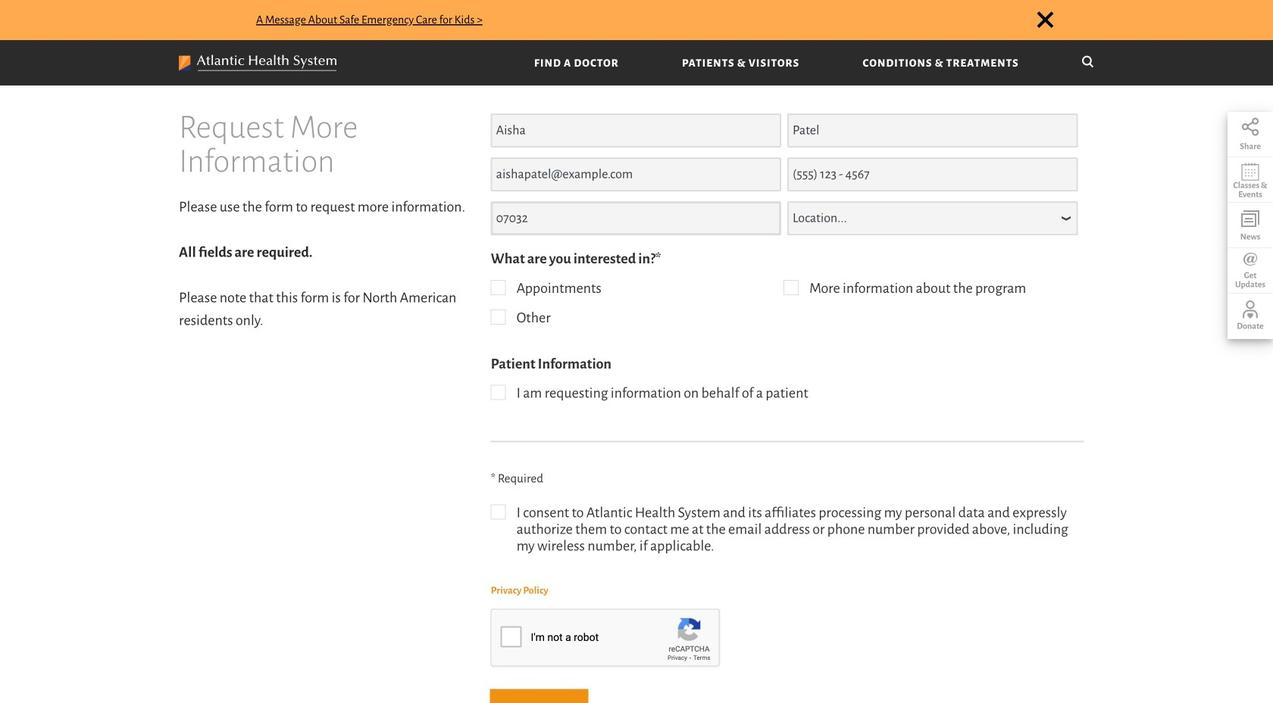 Task type: describe. For each thing, give the bounding box(es) containing it.
Phone Number* text field
[[787, 158, 1078, 192]]



Task type: locate. For each thing, give the bounding box(es) containing it.
First Name* text field
[[491, 114, 781, 148]]

Zip Code* text field
[[491, 202, 781, 236]]

Last Name* text field
[[787, 114, 1078, 148]]

Email* email field
[[491, 158, 781, 192]]



